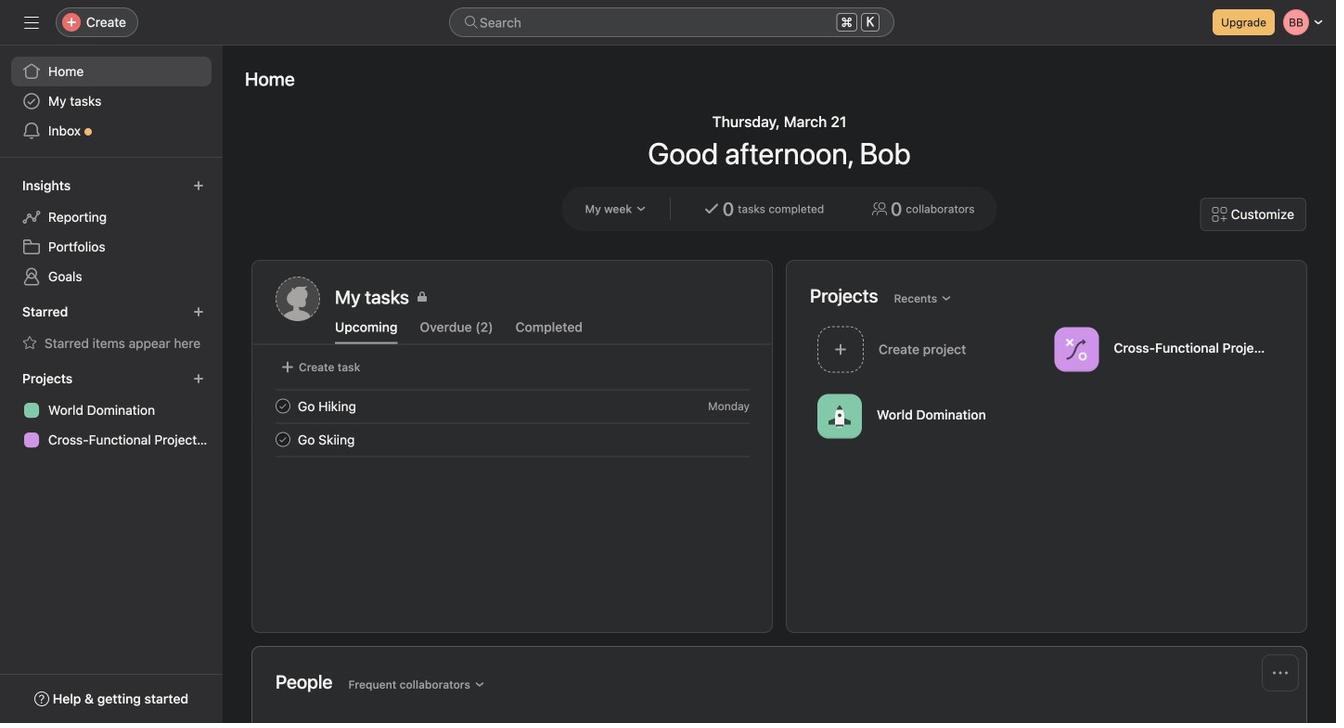 Task type: locate. For each thing, give the bounding box(es) containing it.
1 mark complete image from the top
[[272, 395, 294, 417]]

list item
[[253, 389, 772, 423], [253, 423, 772, 456]]

insights element
[[0, 169, 223, 295]]

mark complete image
[[272, 395, 294, 417], [272, 428, 294, 451]]

mark complete image for mark complete checkbox
[[272, 395, 294, 417]]

mark complete image for mark complete option
[[272, 428, 294, 451]]

new insights image
[[193, 180, 204, 191]]

hide sidebar image
[[24, 15, 39, 30]]

mark complete image up mark complete option
[[272, 395, 294, 417]]

1 vertical spatial mark complete image
[[272, 428, 294, 451]]

None field
[[449, 7, 895, 37]]

mark complete image down mark complete checkbox
[[272, 428, 294, 451]]

0 vertical spatial mark complete image
[[272, 395, 294, 417]]

line_and_symbols image
[[1066, 338, 1088, 361]]

starred element
[[0, 295, 223, 362]]

2 mark complete image from the top
[[272, 428, 294, 451]]



Task type: describe. For each thing, give the bounding box(es) containing it.
Mark complete checkbox
[[272, 428, 294, 451]]

add items to starred image
[[193, 306, 204, 317]]

rocket image
[[829, 405, 851, 427]]

projects element
[[0, 362, 223, 459]]

new project or portfolio image
[[193, 373, 204, 384]]

2 list item from the top
[[253, 423, 772, 456]]

Search tasks, projects, and more text field
[[449, 7, 895, 37]]

global element
[[0, 45, 223, 157]]

Mark complete checkbox
[[272, 395, 294, 417]]

add profile photo image
[[276, 277, 320, 321]]

1 list item from the top
[[253, 389, 772, 423]]



Task type: vqa. For each thing, say whether or not it's contained in the screenshot.
mark complete icon
yes



